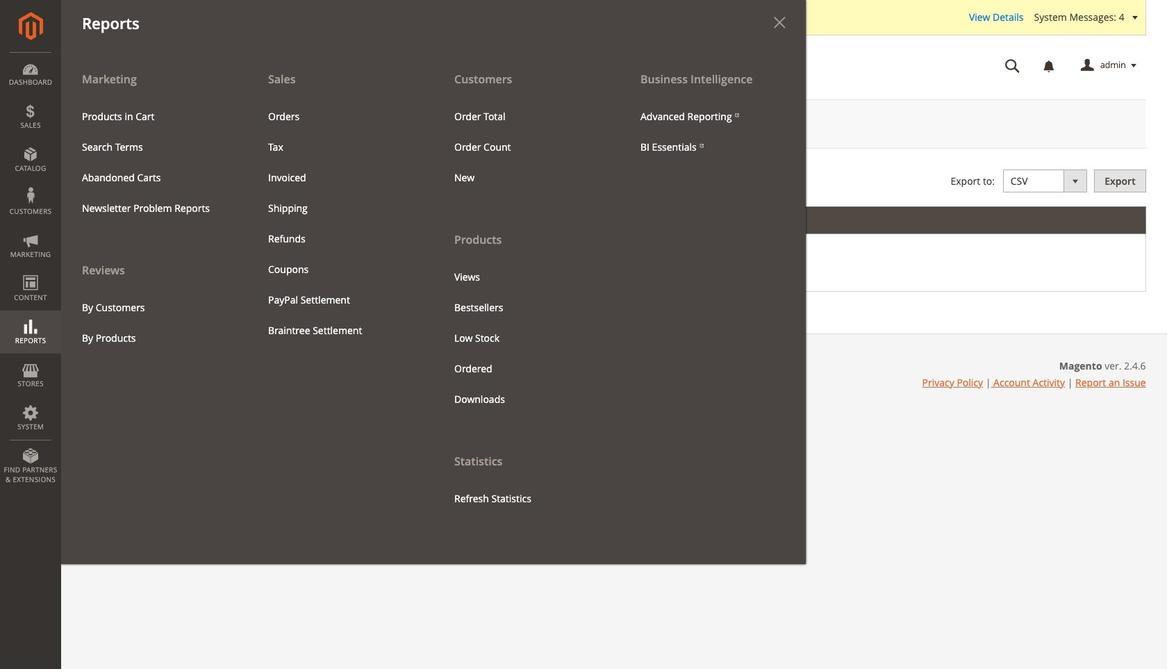 Task type: locate. For each thing, give the bounding box(es) containing it.
menu
[[61, 64, 806, 564], [61, 64, 247, 353], [434, 64, 620, 514], [72, 101, 237, 224], [258, 101, 423, 346], [444, 101, 609, 193], [630, 101, 796, 162], [444, 262, 609, 415], [72, 292, 237, 353]]

menu bar
[[0, 0, 806, 564]]

None text field
[[122, 170, 226, 193], [255, 170, 359, 193], [122, 170, 226, 193], [255, 170, 359, 193]]



Task type: describe. For each thing, give the bounding box(es) containing it.
magento admin panel image
[[18, 12, 43, 40]]



